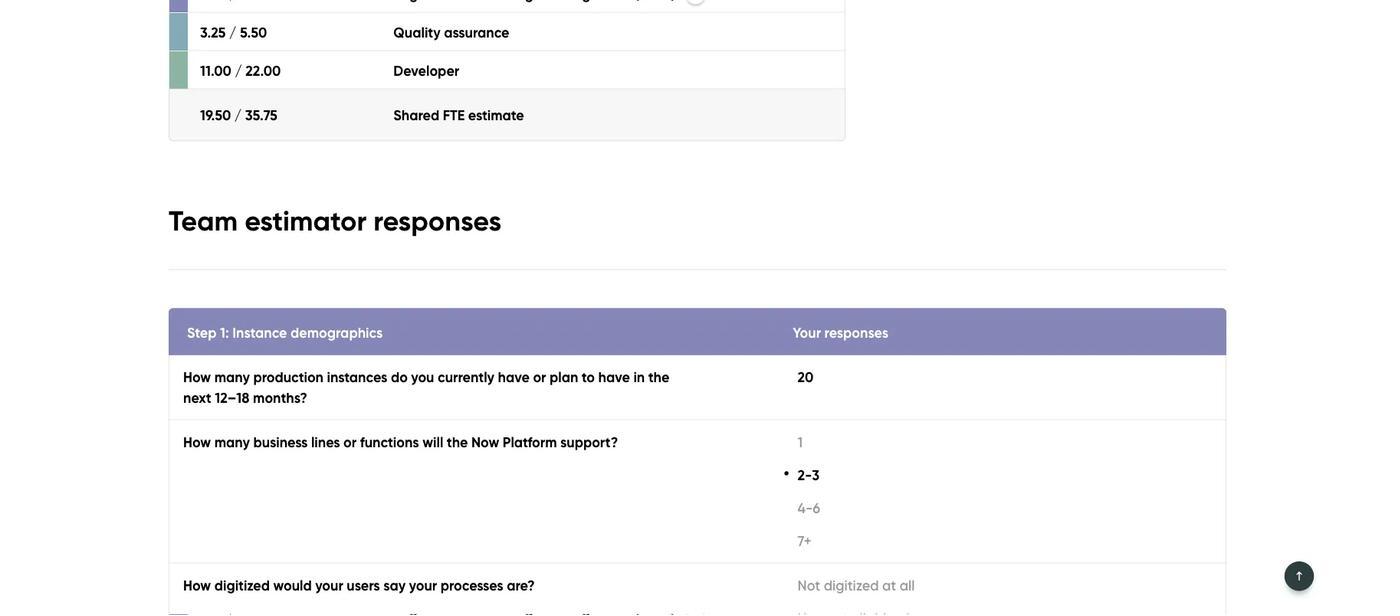 Task type: vqa. For each thing, say whether or not it's contained in the screenshot.


Task type: locate. For each thing, give the bounding box(es) containing it.
0 horizontal spatial a
[[685, 469, 694, 486]]

1 vertical spatial team
[[660, 270, 783, 331]]

in inside the how many production instances do you currently have or plan to have in the next 12–18 months?
[[634, 369, 645, 386]]

of
[[712, 407, 724, 424]]

to down "organization."
[[861, 407, 875, 424]]

or right lines
[[344, 434, 357, 451]]

leading
[[151, 95, 202, 112]]

0 vertical spatial now
[[955, 407, 983, 424]]

0 horizontal spatial people
[[728, 407, 772, 424]]

to
[[582, 369, 595, 386], [861, 407, 875, 424], [868, 449, 881, 465], [1116, 449, 1129, 465]]

1 vertical spatial your
[[660, 366, 687, 383]]

0 vertical spatial estimate
[[468, 107, 524, 123]]

1 vertical spatial in
[[774, 386, 784, 403]]

1 horizontal spatial platform
[[711, 449, 764, 465]]

a right as
[[1196, 366, 1205, 383]]

now right 'will'
[[472, 434, 499, 451]]

2 vertical spatial servicenow
[[993, 386, 1067, 403]]

1 horizontal spatial people
[[1005, 449, 1050, 465]]

3
[[812, 467, 820, 484]]

0 vertical spatial team
[[836, 366, 870, 383]]

the
[[649, 369, 670, 386], [1206, 386, 1226, 403], [806, 407, 827, 424], [931, 407, 952, 424], [447, 434, 468, 451], [687, 449, 707, 465]]

your left users
[[315, 577, 343, 594]]

shared
[[394, 107, 440, 123]]

1 vertical spatial servicenow
[[1100, 366, 1174, 383]]

get support link
[[767, 83, 846, 125]]

0 vertical spatial /
[[229, 24, 236, 41]]

quality assurance
[[394, 24, 510, 41]]

0 horizontal spatial estimate
[[468, 107, 524, 123]]

1 horizontal spatial now
[[955, 407, 983, 424]]

1 horizontal spatial team
[[1197, 449, 1231, 465]]

webinars
[[565, 95, 624, 112]]

0 vertical spatial a
[[1196, 366, 1205, 383]]

and
[[345, 95, 370, 112], [536, 95, 561, 112], [1017, 366, 1043, 383], [1234, 449, 1259, 465]]

have right currently
[[498, 369, 530, 386]]

0 vertical spatial in
[[634, 369, 645, 386]]

1 horizontal spatial in
[[774, 386, 784, 403]]

or
[[533, 369, 546, 386], [344, 434, 357, 451]]

the up number
[[649, 369, 670, 386]]

how
[[183, 369, 211, 386], [183, 434, 211, 451], [183, 577, 211, 594]]

maintains,
[[949, 366, 1014, 383]]

have down as
[[1171, 386, 1202, 403]]

your up number
[[660, 366, 687, 383]]

1 vertical spatial how
[[183, 434, 211, 451]]

how for how many business lines or functions will the now platform support?
[[183, 434, 211, 451]]

and inside tools and calculators link
[[345, 95, 370, 112]]

2 vertical spatial /
[[235, 107, 242, 123]]

1 horizontal spatial digitized
[[824, 577, 879, 594]]

how for how digitized would your users say your processes are?
[[183, 577, 211, 594]]

people right of
[[728, 407, 772, 424]]

your inside your servicenow® platform team establishes, maintains, and extends servicenow as a strategic business platform in your organization. the strongest servicenow platform teams have the right number of people with the skills to support the now platform®.
[[788, 386, 815, 403]]

2 horizontal spatial platform
[[939, 207, 1132, 268]]

need
[[1080, 449, 1112, 465]]

people
[[728, 407, 772, 424], [1005, 449, 1050, 465]]

many down 12–18
[[214, 434, 250, 451]]

many up 12–18
[[214, 369, 250, 386]]

people inside use the platform team estimator to find out how many people you need to build your team and get a shareable estimate report.
[[1005, 449, 1050, 465]]

2-
[[798, 467, 812, 484]]

your
[[788, 386, 815, 403], [1167, 449, 1194, 465], [315, 577, 343, 594], [409, 577, 437, 594]]

would
[[273, 577, 312, 594]]

you right do
[[411, 369, 434, 386]]

0 vertical spatial people
[[728, 407, 772, 424]]

2 horizontal spatial have
[[1171, 386, 1202, 403]]

your right say
[[409, 577, 437, 594]]

0 vertical spatial team
[[169, 204, 238, 238]]

step
[[187, 324, 217, 341]]

0 horizontal spatial you
[[411, 369, 434, 386]]

0 horizontal spatial servicenow
[[660, 207, 927, 268]]

1 vertical spatial team
[[1197, 449, 1231, 465]]

1 vertical spatial estimate
[[764, 469, 819, 486]]

4-
[[798, 500, 813, 517]]

platform
[[939, 207, 1132, 268], [503, 434, 557, 451], [711, 449, 764, 465]]

in inside your servicenow® platform team establishes, maintains, and extends servicenow as a strategic business platform in your organization. the strongest servicenow platform teams have the right number of people with the skills to support the now platform®.
[[774, 386, 784, 403]]

3.25
[[200, 24, 226, 41]]

calculators
[[374, 95, 446, 112]]

/ right 11.00
[[235, 62, 242, 79]]

team inside use the platform team estimator to find out how many people you need to build your team and get a shareable estimate report.
[[767, 449, 802, 465]]

out
[[912, 449, 933, 465]]

0 vertical spatial servicenow
[[660, 207, 927, 268]]

people inside your servicenow® platform team establishes, maintains, and extends servicenow as a strategic business platform in your organization. the strongest servicenow platform teams have the right number of people with the skills to support the now platform®.
[[728, 407, 772, 424]]

0 horizontal spatial responses
[[374, 204, 502, 238]]

to right plan
[[582, 369, 595, 386]]

many inside use the platform team estimator to find out how many people you need to build your team and get a shareable estimate report.
[[966, 449, 1002, 465]]

11.00 / 22.00
[[200, 62, 281, 79]]

team inside use the platform team estimator to find out how many people you need to build your team and get a shareable estimate report.
[[1197, 449, 1231, 465]]

/ right 19.50
[[235, 107, 242, 123]]

in up with
[[774, 386, 784, 403]]

processes
[[441, 577, 504, 594]]

and left extends
[[1017, 366, 1043, 383]]

1 vertical spatial or
[[344, 434, 357, 451]]

0 vertical spatial or
[[533, 369, 546, 386]]

0 horizontal spatial digitized
[[214, 577, 270, 594]]

shared fte estimate
[[394, 107, 524, 123]]

many for production
[[214, 369, 250, 386]]

0 horizontal spatial team
[[836, 366, 870, 383]]

now
[[955, 407, 983, 424], [472, 434, 499, 451]]

your right the build
[[1167, 449, 1194, 465]]

/ for 3.25
[[229, 24, 236, 41]]

or inside the how many production instances do you currently have or plan to have in the next 12–18 months?
[[533, 369, 546, 386]]

1 horizontal spatial estimate
[[764, 469, 819, 486]]

0 vertical spatial how
[[183, 369, 211, 386]]

0 horizontal spatial your
[[660, 366, 687, 383]]

and right tools
[[345, 95, 370, 112]]

many inside the how many production instances do you currently have or plan to have in the next 12–18 months?
[[214, 369, 250, 386]]

1 horizontal spatial your
[[793, 324, 821, 341]]

in
[[634, 369, 645, 386], [774, 386, 784, 403]]

extends
[[1046, 366, 1097, 383]]

the right use
[[687, 449, 707, 465]]

2 horizontal spatial servicenow
[[1100, 366, 1174, 383]]

will
[[423, 434, 444, 451]]

team up "organization."
[[836, 366, 870, 383]]

/ for 19.50
[[235, 107, 242, 123]]

1 how from the top
[[183, 369, 211, 386]]

1 horizontal spatial have
[[599, 369, 630, 386]]

1 horizontal spatial or
[[533, 369, 546, 386]]

0 vertical spatial you
[[411, 369, 434, 386]]

2 vertical spatial how
[[183, 577, 211, 594]]

7+
[[798, 533, 812, 550]]

0 vertical spatial your
[[793, 324, 821, 341]]

/ for 11.00
[[235, 62, 242, 79]]

a right the get
[[685, 469, 694, 486]]

1 vertical spatial /
[[235, 62, 242, 79]]

your for your responses
[[793, 324, 821, 341]]

0 vertical spatial responses
[[374, 204, 502, 238]]

0 vertical spatial business
[[660, 386, 713, 403]]

instances
[[327, 369, 388, 386]]

1 horizontal spatial responses
[[825, 324, 889, 341]]

digitized for not
[[824, 577, 879, 594]]

skills
[[830, 407, 858, 424]]

estimate up 4- at the bottom
[[764, 469, 819, 486]]

you left need
[[1053, 449, 1076, 465]]

servicenow®
[[691, 366, 776, 383]]

team
[[169, 204, 238, 238], [660, 270, 783, 331], [767, 449, 802, 465]]

your up 20
[[793, 324, 821, 341]]

1 vertical spatial now
[[472, 434, 499, 451]]

and down right
[[1234, 449, 1259, 465]]

quality
[[394, 24, 441, 41]]

establishes,
[[873, 366, 946, 383]]

assurance
[[444, 24, 510, 41]]

use the platform team estimator to find out how many people you need to build your team and get a shareable estimate report.
[[660, 449, 1259, 486]]

center
[[305, 43, 364, 66]]

business down months?
[[253, 434, 308, 451]]

/ right '3.25'
[[229, 24, 236, 41]]

the right 'will'
[[447, 434, 468, 451]]

0 horizontal spatial business
[[253, 434, 308, 451]]

platform
[[779, 366, 833, 383], [716, 386, 770, 403], [1071, 386, 1124, 403]]

1 horizontal spatial you
[[1053, 449, 1076, 465]]

how inside the how many production instances do you currently have or plan to have in the next 12–18 months?
[[183, 369, 211, 386]]

team right the build
[[1197, 449, 1231, 465]]

0 horizontal spatial now
[[472, 434, 499, 451]]

your servicenow® platform team establishes, maintains, and extends servicenow as a strategic business platform in your organization. the strongest servicenow platform teams have the right number of people with the skills to support the now platform®.
[[660, 366, 1264, 424]]

1 vertical spatial a
[[685, 469, 694, 486]]

platform down extends
[[1071, 386, 1124, 403]]

not digitized at all
[[798, 577, 915, 594]]

people down the platform®.
[[1005, 449, 1050, 465]]

and right events
[[536, 95, 561, 112]]

many right 'how' on the bottom
[[966, 449, 1002, 465]]

1:
[[220, 324, 229, 341]]

0 vertical spatial estimator
[[795, 270, 1010, 331]]

and inside your servicenow® platform team establishes, maintains, and extends servicenow as a strategic business platform in your organization. the strongest servicenow platform teams have the right number of people with the skills to support the now platform®.
[[1017, 366, 1043, 383]]

platform®.
[[987, 407, 1054, 424]]

instance
[[233, 324, 287, 341]]

estimate right fte
[[468, 107, 524, 123]]

1 vertical spatial business
[[253, 434, 308, 451]]

lines
[[311, 434, 340, 451]]

platform down servicenow®
[[716, 386, 770, 403]]

1 horizontal spatial servicenow
[[993, 386, 1067, 403]]

estimate
[[468, 107, 524, 123], [764, 469, 819, 486]]

1 vertical spatial responses
[[825, 324, 889, 341]]

/
[[229, 24, 236, 41], [235, 62, 242, 79], [235, 107, 242, 123]]

get support
[[767, 95, 846, 112]]

events and webinars link
[[492, 83, 624, 125]]

tools and calculators link
[[309, 83, 446, 125]]

the left right
[[1206, 386, 1226, 403]]

step 1: instance demographics
[[187, 324, 383, 341]]

or left plan
[[533, 369, 546, 386]]

1 digitized from the left
[[214, 577, 270, 594]]

tools
[[309, 95, 341, 112]]

1 vertical spatial people
[[1005, 449, 1050, 465]]

0 horizontal spatial in
[[634, 369, 645, 386]]

2 horizontal spatial platform
[[1071, 386, 1124, 403]]

team
[[836, 366, 870, 383], [1197, 449, 1231, 465]]

how
[[937, 449, 963, 465]]

2 how from the top
[[183, 434, 211, 451]]

digitized left at
[[824, 577, 879, 594]]

platform up with
[[779, 366, 833, 383]]

1 vertical spatial you
[[1053, 449, 1076, 465]]

business
[[660, 386, 713, 403], [253, 434, 308, 451]]

now down strongest
[[955, 407, 983, 424]]

2 vertical spatial team
[[767, 449, 802, 465]]

digitized left would
[[214, 577, 270, 594]]

your inside your servicenow® platform team establishes, maintains, and extends servicenow as a strategic business platform in your organization. the strongest servicenow platform teams have the right number of people with the skills to support the now platform®.
[[660, 366, 687, 383]]

servicenow inside servicenow platform team estimator
[[660, 207, 927, 268]]

you
[[411, 369, 434, 386], [1053, 449, 1076, 465]]

report.
[[823, 469, 864, 486]]

business inside your servicenow® platform team establishes, maintains, and extends servicenow as a strategic business platform in your organization. the strongest servicenow platform teams have the right number of people with the skills to support the now platform®.
[[660, 386, 713, 403]]

have right plan
[[599, 369, 630, 386]]

have
[[498, 369, 530, 386], [599, 369, 630, 386], [1171, 386, 1202, 403]]

in right plan
[[634, 369, 645, 386]]

functions
[[360, 434, 419, 451]]

1 vertical spatial estimator
[[806, 449, 865, 465]]

1 horizontal spatial business
[[660, 386, 713, 403]]

4-6
[[798, 500, 821, 517]]

1 horizontal spatial a
[[1196, 366, 1205, 383]]

2 digitized from the left
[[824, 577, 879, 594]]

production
[[253, 369, 324, 386]]

estimator up the report.
[[806, 449, 865, 465]]

estimator up 'establishes,'
[[795, 270, 1010, 331]]

fte
[[443, 107, 465, 123]]

users
[[347, 577, 380, 594]]

3 how from the top
[[183, 577, 211, 594]]

and inside use the platform team estimator to find out how many people you need to build your team and get a shareable estimate report.
[[1234, 449, 1259, 465]]

business up number
[[660, 386, 713, 403]]

your down 20
[[788, 386, 815, 403]]

the inside use the platform team estimator to find out how many people you need to build your team and get a shareable estimate report.
[[687, 449, 707, 465]]

support
[[878, 407, 927, 424]]



Task type: describe. For each thing, give the bounding box(es) containing it.
platform inside servicenow platform team estimator
[[939, 207, 1132, 268]]

the inside the how many production instances do you currently have or plan to have in the next 12–18 months?
[[649, 369, 670, 386]]

all
[[900, 577, 915, 594]]

a inside your servicenow® platform team establishes, maintains, and extends servicenow as a strategic business platform in your organization. the strongest servicenow platform teams have the right number of people with the skills to support the now platform®.
[[1196, 366, 1205, 383]]

developer
[[394, 62, 460, 79]]

20
[[798, 369, 814, 386]]

practices
[[206, 95, 264, 112]]

a inside use the platform team estimator to find out how many people you need to build your team and get a shareable estimate report.
[[685, 469, 694, 486]]

how many business lines or functions will the now platform support?
[[183, 434, 618, 451]]

1 horizontal spatial platform
[[779, 366, 833, 383]]

platform inside use the platform team estimator to find out how many people you need to build your team and get a shareable estimate report.
[[711, 449, 764, 465]]

get
[[767, 95, 791, 112]]

your inside use the platform team estimator to find out how many people you need to build your team and get a shareable estimate report.
[[1167, 449, 1194, 465]]

team inside your servicenow® platform team establishes, maintains, and extends servicenow as a strategic business platform in your organization. the strongest servicenow platform teams have the right number of people with the skills to support the now platform®.
[[836, 366, 870, 383]]

get
[[660, 469, 682, 486]]

number
[[660, 407, 708, 424]]

at
[[883, 577, 897, 594]]

team inside servicenow platform team estimator
[[660, 270, 783, 331]]

customer
[[146, 43, 228, 66]]

demographics
[[291, 324, 383, 341]]

to left the build
[[1116, 449, 1129, 465]]

customer success center link
[[31, 43, 368, 66]]

right
[[1230, 386, 1259, 403]]

support
[[795, 95, 846, 112]]

have inside your servicenow® platform team establishes, maintains, and extends servicenow as a strategic business platform in your organization. the strongest servicenow platform teams have the right number of people with the skills to support the now platform®.
[[1171, 386, 1202, 403]]

and inside events and webinars link
[[536, 95, 561, 112]]

how many production instances do you currently have or plan to have in the next 12–18 months?
[[183, 369, 670, 406]]

plan
[[550, 369, 578, 386]]

how for how many production instances do you currently have or plan to have in the next 12–18 months?
[[183, 369, 211, 386]]

strongest
[[931, 386, 990, 403]]

estimator inside servicenow platform team estimator
[[795, 270, 1010, 331]]

currently
[[438, 369, 495, 386]]

12–18
[[215, 389, 250, 406]]

estimator inside use the platform team estimator to find out how many people you need to build your team and get a shareable estimate report.
[[806, 449, 865, 465]]

team estimator responses
[[169, 204, 502, 238]]

teams
[[1128, 386, 1167, 403]]

22.00
[[246, 62, 281, 79]]

1
[[798, 434, 803, 451]]

leading practices
[[151, 95, 264, 112]]

estimate inside use the platform team estimator to find out how many people you need to build your team and get a shareable estimate report.
[[764, 469, 819, 486]]

to left find
[[868, 449, 881, 465]]

are?
[[507, 577, 535, 594]]

strategic
[[1208, 366, 1264, 383]]

customer success center
[[146, 43, 364, 66]]

organization.
[[818, 386, 901, 403]]

events
[[492, 95, 532, 112]]

many for business
[[214, 434, 250, 451]]

the right with
[[806, 407, 827, 424]]

tools and calculators
[[309, 95, 446, 112]]

build
[[1132, 449, 1163, 465]]

3.25 / 5.50
[[200, 24, 267, 41]]

as
[[1178, 366, 1193, 383]]

your responses
[[793, 324, 889, 341]]

to inside your servicenow® platform team establishes, maintains, and extends servicenow as a strategic business platform in your organization. the strongest servicenow platform teams have the right number of people with the skills to support the now platform®.
[[861, 407, 875, 424]]

1 2-3
[[798, 434, 820, 484]]

say
[[384, 577, 406, 594]]

6
[[813, 500, 821, 517]]

events and webinars
[[492, 95, 624, 112]]

5.50
[[240, 24, 267, 41]]

with
[[776, 407, 802, 424]]

to inside the how many production instances do you currently have or plan to have in the next 12–18 months?
[[582, 369, 595, 386]]

support?
[[561, 434, 618, 451]]

0 horizontal spatial or
[[344, 434, 357, 451]]

next
[[183, 389, 211, 406]]

0 horizontal spatial platform
[[716, 386, 770, 403]]

leading practices link
[[151, 83, 264, 125]]

find
[[885, 449, 908, 465]]

how digitized would your users say your processes are?
[[183, 577, 535, 594]]

35.75
[[245, 107, 278, 123]]

shareable
[[697, 469, 761, 486]]

use
[[660, 449, 683, 465]]

you inside use the platform team estimator to find out how many people you need to build your team and get a shareable estimate report.
[[1053, 449, 1076, 465]]

not
[[798, 577, 821, 594]]

servicenow platform team estimator
[[660, 207, 1132, 331]]

now inside your servicenow® platform team establishes, maintains, and extends servicenow as a strategic business platform in your organization. the strongest servicenow platform teams have the right number of people with the skills to support the now platform®.
[[955, 407, 983, 424]]

digitized for how
[[214, 577, 270, 594]]

19.50 / 35.75
[[200, 107, 278, 123]]

do
[[391, 369, 408, 386]]

success
[[233, 43, 300, 66]]

you inside the how many production instances do you currently have or plan to have in the next 12–18 months?
[[411, 369, 434, 386]]

your for your servicenow® platform team establishes, maintains, and extends servicenow as a strategic business platform in your organization. the strongest servicenow platform teams have the right number of people with the skills to support the now platform®.
[[660, 366, 687, 383]]

11.00
[[200, 62, 232, 79]]

0 horizontal spatial have
[[498, 369, 530, 386]]

the down strongest
[[931, 407, 952, 424]]

the
[[904, 386, 927, 403]]

months?
[[253, 389, 307, 406]]

0 horizontal spatial platform
[[503, 434, 557, 451]]



